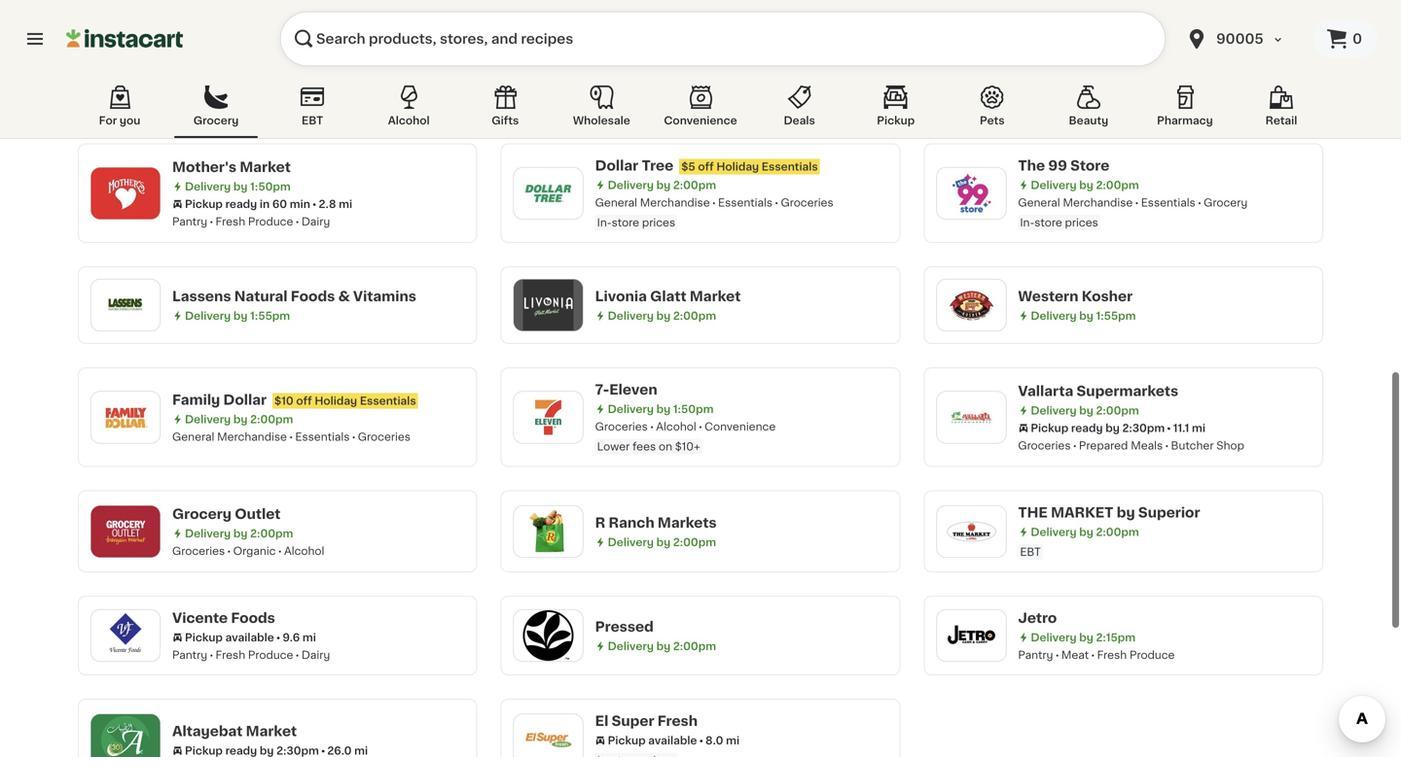 Task type: locate. For each thing, give the bounding box(es) containing it.
1 horizontal spatial holiday
[[716, 162, 759, 172]]

0 vertical spatial in
[[683, 57, 693, 68]]

alcohol inside button
[[388, 115, 430, 126]]

0 horizontal spatial delivery by 1:50pm
[[185, 181, 291, 192]]

merchandise inside general merchandise essentials groceries in-store prices
[[640, 198, 710, 208]]

by for vallarta supermarkets logo
[[1079, 406, 1094, 416]]

alcohol up on
[[656, 422, 696, 433]]

1 vertical spatial grocery
[[1204, 198, 1248, 208]]

by for the family dollar logo
[[233, 414, 248, 425]]

2 horizontal spatial merchandise
[[1063, 198, 1133, 208]]

0 vertical spatial grocery
[[193, 115, 239, 126]]

merchandise down the store
[[1063, 198, 1133, 208]]

vitamins
[[353, 290, 416, 304]]

by down natural
[[233, 311, 248, 322]]

available for el super fresh
[[648, 736, 697, 747]]

essentials
[[762, 162, 818, 172], [718, 198, 773, 208], [1141, 198, 1196, 208], [360, 396, 416, 406], [295, 432, 350, 442]]

retail
[[1266, 115, 1297, 126]]

pantry for jetro
[[1018, 650, 1053, 661]]

pantry for vicente foods
[[172, 650, 207, 661]]

by for the 99 store logo at the top of the page
[[1079, 180, 1094, 191]]

prices for general merchandise essentials groceries in-store prices
[[642, 217, 675, 228]]

off inside dollar tree $5 off holiday essentials
[[698, 162, 714, 172]]

1 horizontal spatial ebt
[[597, 94, 618, 105]]

holiday right the $5
[[716, 162, 759, 172]]

pantry meat fresh produce
[[1018, 650, 1175, 661]]

0 horizontal spatial pickup available
[[185, 633, 274, 644]]

grocery left outlet
[[172, 508, 232, 521]]

jetro logo image
[[946, 611, 997, 662]]

0 vertical spatial 1:50pm
[[250, 181, 291, 192]]

1 vertical spatial super
[[612, 715, 654, 729]]

0 vertical spatial pantry fresh produce dairy
[[172, 216, 330, 227]]

2:30pm up 'groceries prepared meals butcher shop'
[[1122, 423, 1165, 434]]

by up groceries organic alcohol at the left of page
[[233, 529, 248, 539]]

grocery down pharmacy
[[1204, 198, 1248, 208]]

$5
[[681, 162, 695, 172]]

prices down the store
[[1065, 217, 1098, 228]]

delivery down western
[[1031, 311, 1077, 322]]

pickup down el super fresh
[[608, 736, 646, 747]]

for you button
[[78, 82, 162, 138]]

1 vertical spatial dollar
[[223, 393, 267, 407]]

ready for 11.1 mi
[[1071, 423, 1103, 434]]

0 vertical spatial super
[[172, 27, 215, 41]]

0 vertical spatial prepared
[[707, 74, 756, 85]]

1 horizontal spatial 1:55pm
[[1096, 311, 1136, 322]]

None search field
[[280, 12, 1166, 66]]

merchandise inside general merchandise essentials grocery in-store prices
[[1063, 198, 1133, 208]]

0 horizontal spatial 2:30pm
[[276, 746, 319, 757]]

1 1:55pm from the left
[[250, 311, 290, 322]]

ready
[[225, 48, 257, 59], [648, 57, 680, 68], [225, 199, 257, 209], [1071, 423, 1103, 434], [225, 746, 257, 757]]

organic for specialty organic
[[1138, 76, 1180, 86]]

mi right 6.4
[[1149, 58, 1162, 69]]

mother's market
[[172, 160, 291, 174]]

by up pickup ready in 60 min
[[233, 181, 248, 192]]

0 horizontal spatial prepared
[[707, 74, 756, 85]]

0 horizontal spatial 1:50pm
[[250, 181, 291, 192]]

for you
[[99, 115, 140, 126]]

by for the 'western kosher logo'
[[1079, 311, 1094, 322]]

ranch
[[609, 516, 655, 530]]

fresh right "el"
[[658, 715, 698, 729]]

1 horizontal spatial off
[[698, 162, 714, 172]]

0 vertical spatial 2:30pm
[[1122, 423, 1165, 434]]

prepared down "5.0"
[[707, 74, 756, 85]]

in- down 'the'
[[1020, 217, 1035, 228]]

in left 60
[[260, 199, 270, 209]]

0 horizontal spatial min
[[290, 199, 310, 209]]

1 horizontal spatial 1:50pm
[[673, 404, 714, 415]]

0 vertical spatial market
[[240, 160, 291, 174]]

by for the dollar tree logo
[[656, 180, 671, 191]]

1 horizontal spatial pickup ready by 2:30pm
[[1031, 423, 1165, 434]]

pickup available down the vicente foods
[[185, 633, 274, 644]]

2 vertical spatial available
[[648, 736, 697, 747]]

2 vertical spatial pickup available
[[608, 736, 697, 747]]

1 vertical spatial convenience
[[705, 422, 776, 433]]

2:30pm for 11.1 mi
[[1122, 423, 1165, 434]]

mi right the 9.6
[[302, 633, 316, 644]]

1 vertical spatial dairy
[[301, 650, 330, 661]]

by down market
[[1079, 527, 1094, 538]]

mi right 2.8
[[339, 199, 352, 209]]

el super fresh logo image
[[523, 715, 574, 758]]

store inside general merchandise essentials groceries in-store prices
[[612, 217, 639, 228]]

1 vertical spatial holiday
[[315, 396, 357, 406]]

pickup for 9.6 mi
[[185, 633, 223, 644]]

pickup available up 'specialty'
[[1031, 58, 1120, 69]]

delivery by 1:50pm down eleven
[[608, 404, 714, 415]]

2:00pm down $10
[[250, 414, 293, 425]]

general inside general merchandise essentials grocery in-store prices
[[1018, 198, 1060, 208]]

Search field
[[280, 12, 1166, 66]]

pickup for 8.0 mi
[[608, 736, 646, 747]]

in left 45
[[683, 57, 693, 68]]

delivery down the 'lassens'
[[185, 311, 231, 322]]

pickup ready by 2:30pm down altayebat market
[[185, 746, 319, 757]]

grocery up mother's
[[193, 115, 239, 126]]

prices
[[642, 217, 675, 228], [1065, 217, 1098, 228]]

pickup down vicente
[[185, 633, 223, 644]]

alcohol left gifts
[[388, 115, 430, 126]]

2 1:55pm from the left
[[1096, 311, 1136, 322]]

groceries
[[646, 74, 699, 85], [781, 198, 834, 208], [595, 422, 648, 433], [358, 432, 411, 442], [1018, 441, 1071, 451], [172, 546, 225, 557]]

organic
[[595, 74, 638, 85], [1138, 76, 1180, 86], [233, 546, 276, 557]]

9.6
[[283, 633, 300, 644]]

organic up the wholesale
[[595, 74, 638, 85]]

1 vertical spatial ebt
[[302, 115, 323, 126]]

1 vertical spatial min
[[290, 199, 310, 209]]

1 horizontal spatial in-
[[1020, 217, 1035, 228]]

dairy down 9.6 mi
[[301, 650, 330, 661]]

holiday inside family dollar $10 off holiday essentials
[[315, 396, 357, 406]]

holiday for tree
[[716, 162, 759, 172]]

1 vertical spatial market
[[690, 290, 741, 304]]

mi for 6.4 mi
[[1149, 58, 1162, 69]]

delivery by 2:00pm down market
[[1031, 527, 1139, 538]]

pickup ready by 2:30pm for 11.1 mi
[[1031, 423, 1165, 434]]

0 vertical spatial off
[[698, 162, 714, 172]]

delivery down family in the left bottom of the page
[[185, 414, 231, 425]]

0 vertical spatial dollar
[[595, 159, 638, 173]]

essentials inside general merchandise essentials grocery in-store prices
[[1141, 198, 1196, 208]]

2:15pm
[[1096, 633, 1136, 644]]

essentials inside general merchandise essentials groceries in-store prices
[[718, 198, 773, 208]]

in- inside general merchandise essentials groceries in-store prices
[[597, 217, 612, 228]]

pickup ready in 45 min
[[608, 57, 733, 68]]

1 horizontal spatial prepared
[[1079, 441, 1128, 451]]

altayebat market
[[172, 725, 297, 739]]

0 vertical spatial holiday
[[716, 162, 759, 172]]

delivery down the grocery outlet
[[185, 529, 231, 539]]

off inside family dollar $10 off holiday essentials
[[296, 396, 312, 406]]

1 dairy from the top
[[301, 216, 330, 227]]

pickup ready by 2:30pm
[[1031, 423, 1165, 434], [185, 746, 319, 757]]

1 prices from the left
[[642, 217, 675, 228]]

1 vertical spatial pantry fresh produce dairy
[[172, 650, 330, 661]]

1 horizontal spatial delivery by 1:55pm
[[1031, 311, 1136, 322]]

holiday inside dollar tree $5 off holiday essentials
[[716, 162, 759, 172]]

delivery by 1:55pm down natural
[[185, 311, 290, 322]]

delivery by 2:00pm for the 99 store
[[1031, 180, 1139, 191]]

2 prices from the left
[[1065, 217, 1098, 228]]

general for general merchandise essentials groceries in-store prices
[[595, 198, 637, 208]]

holiday
[[716, 162, 759, 172], [315, 396, 357, 406]]

1:55pm down natural
[[250, 311, 290, 322]]

delivery for the
[[1031, 527, 1077, 538]]

0 vertical spatial min
[[712, 57, 733, 68]]

1 horizontal spatial prices
[[1065, 217, 1098, 228]]

1 vertical spatial 1:50pm
[[673, 404, 714, 415]]

delivery for livonia
[[608, 311, 654, 322]]

in for 60
[[260, 199, 270, 209]]

pickup ready by 3:00pm
[[185, 48, 320, 59]]

&
[[338, 290, 350, 304]]

available down el super fresh
[[648, 736, 697, 747]]

2:00pm for grocery outlet
[[250, 529, 293, 539]]

store up the livonia
[[612, 217, 639, 228]]

1 horizontal spatial store
[[1035, 217, 1062, 228]]

grocery
[[193, 115, 239, 126], [1204, 198, 1248, 208], [172, 508, 232, 521]]

pantry
[[172, 216, 207, 227], [172, 650, 207, 661], [1018, 650, 1053, 661]]

0 horizontal spatial store
[[612, 217, 639, 228]]

mi
[[761, 57, 775, 68], [1149, 58, 1162, 69], [339, 199, 352, 209], [1192, 423, 1206, 434], [302, 633, 316, 644], [726, 736, 740, 747], [354, 746, 368, 757]]

by left the 3:00pm
[[260, 48, 274, 59]]

livonia
[[595, 290, 647, 304]]

by for the r ranch markets logo
[[656, 537, 671, 548]]

pickup available
[[1031, 58, 1120, 69], [185, 633, 274, 644], [608, 736, 697, 747]]

pickup
[[185, 48, 223, 59], [608, 57, 646, 68], [1031, 58, 1069, 69], [877, 115, 915, 126], [185, 199, 223, 209], [1031, 423, 1069, 434], [185, 633, 223, 644], [608, 736, 646, 747], [185, 746, 223, 757]]

0 vertical spatial delivery by 1:50pm
[[185, 181, 291, 192]]

in- for general merchandise essentials grocery in-store prices
[[1020, 217, 1035, 228]]

mi right 26.0 on the left bottom
[[354, 746, 368, 757]]

store
[[612, 217, 639, 228], [1035, 217, 1062, 228]]

1 vertical spatial foods
[[231, 612, 275, 626]]

in- for general merchandise essentials groceries in-store prices
[[597, 217, 612, 228]]

delivery by 1:50pm
[[185, 181, 291, 192], [608, 404, 714, 415]]

1:55pm
[[250, 311, 290, 322], [1096, 311, 1136, 322]]

essentials inside dollar tree $5 off holiday essentials
[[762, 162, 818, 172]]

delivery by 2:00pm down r ranch markets at bottom
[[608, 537, 716, 548]]

prices down tree
[[642, 217, 675, 228]]

dollar left $10
[[223, 393, 267, 407]]

0 horizontal spatial in-
[[597, 217, 612, 228]]

super
[[172, 27, 215, 41], [612, 715, 654, 729]]

meals inside organic groceries prepared meals ebt
[[759, 74, 791, 85]]

prices inside general merchandise essentials grocery in-store prices
[[1065, 217, 1098, 228]]

0 horizontal spatial organic
[[233, 546, 276, 557]]

delivery by 2:00pm down vallarta supermarkets
[[1031, 406, 1139, 416]]

groceries prepared meals butcher shop
[[1018, 441, 1244, 451]]

vallarta supermarkets logo image
[[946, 392, 997, 443]]

pickup up wholesale "button"
[[608, 57, 646, 68]]

mother's
[[172, 160, 236, 174]]

produce down 2:15pm
[[1130, 650, 1175, 661]]

2:00pm up el super fresh
[[673, 642, 716, 652]]

1 vertical spatial 2:30pm
[[276, 746, 319, 757]]

off
[[698, 162, 714, 172], [296, 396, 312, 406]]

convenience inside button
[[664, 115, 737, 126]]

60
[[272, 199, 287, 209]]

7-eleven logo image
[[523, 392, 574, 443]]

0 horizontal spatial merchandise
[[217, 432, 287, 442]]

alcohol down the 3:00pm
[[281, 66, 322, 76]]

fresh
[[216, 216, 245, 227], [216, 650, 245, 661], [1097, 650, 1127, 661], [658, 715, 698, 729]]

1 vertical spatial meals
[[1131, 441, 1163, 451]]

delivery down the
[[1031, 527, 1077, 538]]

king
[[218, 27, 251, 41]]

2 store from the left
[[1035, 217, 1062, 228]]

in- inside general merchandise essentials grocery in-store prices
[[1020, 217, 1035, 228]]

groceries inside groceries alcohol convenience lower fees on $10+
[[595, 422, 648, 433]]

0 horizontal spatial in
[[260, 199, 270, 209]]

2:00pm for livonia glatt market
[[673, 311, 716, 322]]

groceries organic alcohol
[[172, 546, 324, 557]]

delivery by 1:50pm up pickup ready in 60 min
[[185, 181, 291, 192]]

merchandise down $10
[[217, 432, 287, 442]]

0 horizontal spatial general
[[172, 432, 214, 442]]

available up 'specialty'
[[1071, 58, 1120, 69]]

pantry down vicente
[[172, 650, 207, 661]]

delivery by 2:00pm
[[608, 180, 716, 191], [1031, 180, 1139, 191], [608, 311, 716, 322], [1031, 406, 1139, 416], [185, 414, 293, 425], [1031, 527, 1139, 538], [185, 529, 293, 539], [608, 537, 716, 548], [608, 642, 716, 652]]

delivery down eleven
[[608, 404, 654, 415]]

0 horizontal spatial super
[[172, 27, 215, 41]]

2.8 mi
[[319, 199, 352, 209]]

0 vertical spatial ebt
[[597, 94, 618, 105]]

pickup for 26.0 mi
[[185, 746, 223, 757]]

delivery by 2:00pm for pressed
[[608, 642, 716, 652]]

pickup for 11.1 mi
[[1031, 423, 1069, 434]]

essentials for general merchandise essentials groceries
[[295, 432, 350, 442]]

0 vertical spatial available
[[1071, 58, 1120, 69]]

produce
[[248, 216, 293, 227], [248, 650, 293, 661], [1130, 650, 1175, 661]]

ready left 45
[[648, 57, 680, 68]]

1 horizontal spatial foods
[[291, 290, 335, 304]]

essentials for general merchandise essentials groceries in-store prices
[[718, 198, 773, 208]]

by up groceries alcohol convenience lower fees on $10+
[[656, 404, 671, 415]]

pickup down vallarta at the right of page
[[1031, 423, 1069, 434]]

by for 7-eleven logo at bottom left
[[656, 404, 671, 415]]

mi right "11.1"
[[1192, 423, 1206, 434]]

vicente foods
[[172, 612, 275, 626]]

available for vicente foods
[[225, 633, 274, 644]]

min for pickup ready in 45 min
[[712, 57, 733, 68]]

markets
[[658, 516, 717, 530]]

grocery for grocery outlet
[[172, 508, 232, 521]]

1 horizontal spatial organic
[[595, 74, 638, 85]]

general for general merchandise essentials groceries
[[172, 432, 214, 442]]

available down the vicente foods
[[225, 633, 274, 644]]

foods left &
[[291, 290, 335, 304]]

9.6 mi
[[283, 633, 316, 644]]

mi right 8.0
[[726, 736, 740, 747]]

0 horizontal spatial available
[[225, 633, 274, 644]]

gifts button
[[463, 82, 547, 138]]

store inside general merchandise essentials grocery in-store prices
[[1035, 217, 1062, 228]]

foods
[[291, 290, 335, 304], [231, 612, 275, 626]]

0 vertical spatial convenience
[[664, 115, 737, 126]]

pantry down jetro
[[1018, 650, 1053, 661]]

retail button
[[1240, 82, 1323, 138]]

delivery for grocery
[[185, 529, 231, 539]]

merchandise
[[640, 198, 710, 208], [1063, 198, 1133, 208], [217, 432, 287, 442]]

store for general merchandise essentials groceries in-store prices
[[612, 217, 639, 228]]

1 vertical spatial pickup ready by 2:30pm
[[185, 746, 319, 757]]

delivery down vallarta at the right of page
[[1031, 406, 1077, 416]]

western kosher logo image
[[946, 280, 997, 331]]

by down r ranch markets at bottom
[[656, 537, 671, 548]]

pickup left pets
[[877, 115, 915, 126]]

min right 60
[[290, 199, 310, 209]]

0 horizontal spatial meals
[[759, 74, 791, 85]]

pantry fresh produce dairy down pickup ready in 60 min
[[172, 216, 330, 227]]

2:00pm down the $5
[[673, 180, 716, 191]]

2:00pm down glatt
[[673, 311, 716, 322]]

deals
[[784, 115, 815, 126]]

organic for groceries organic alcohol
[[233, 546, 276, 557]]

wholesale
[[573, 115, 630, 126]]

2 horizontal spatial organic
[[1138, 76, 1180, 86]]

1 horizontal spatial dollar
[[595, 159, 638, 173]]

by up el super fresh
[[656, 642, 671, 652]]

by down western kosher
[[1079, 311, 1094, 322]]

0 horizontal spatial off
[[296, 396, 312, 406]]

1 delivery by 1:55pm from the left
[[185, 311, 290, 322]]

1 store from the left
[[612, 217, 639, 228]]

groceries alcohol convenience lower fees on $10+
[[595, 422, 776, 452]]

0 horizontal spatial delivery by 1:55pm
[[185, 311, 290, 322]]

pickup down super king
[[185, 48, 223, 59]]

1 vertical spatial pickup available
[[185, 633, 274, 644]]

delivery for r
[[608, 537, 654, 548]]

specialty
[[1079, 76, 1130, 86]]

by left superior
[[1117, 506, 1135, 520]]

delivery for the
[[1031, 180, 1077, 191]]

alcohol
[[281, 66, 322, 76], [388, 115, 430, 126], [656, 422, 696, 433], [284, 546, 324, 557]]

2 horizontal spatial ebt
[[1020, 547, 1041, 558]]

2 in- from the left
[[1020, 217, 1035, 228]]

delivery by 1:55pm for natural
[[185, 311, 290, 322]]

delivery
[[608, 180, 654, 191], [1031, 180, 1077, 191], [185, 181, 231, 192], [185, 311, 231, 322], [608, 311, 654, 322], [1031, 311, 1077, 322], [608, 404, 654, 415], [1031, 406, 1077, 416], [185, 414, 231, 425], [1031, 527, 1077, 538], [185, 529, 231, 539], [608, 537, 654, 548], [1031, 633, 1077, 644], [608, 642, 654, 652]]

grocery inside button
[[193, 115, 239, 126]]

1 vertical spatial off
[[296, 396, 312, 406]]

on
[[659, 442, 672, 452]]

delivery by 2:00pm down the livonia glatt market
[[608, 311, 716, 322]]

1 horizontal spatial merchandise
[[640, 198, 710, 208]]

off for dollar
[[296, 396, 312, 406]]

market right the altayebat
[[246, 725, 297, 739]]

prices inside general merchandise essentials groceries in-store prices
[[642, 217, 675, 228]]

0 horizontal spatial ebt
[[302, 115, 323, 126]]

general
[[595, 198, 637, 208], [1018, 198, 1060, 208], [172, 432, 214, 442]]

2 vertical spatial market
[[246, 725, 297, 739]]

min
[[712, 57, 733, 68], [290, 199, 310, 209]]

0 vertical spatial meals
[[759, 74, 791, 85]]

pickup available for el super fresh
[[608, 736, 697, 747]]

western kosher
[[1018, 290, 1133, 304]]

1:50pm for market
[[250, 181, 291, 192]]

1 horizontal spatial pickup available
[[608, 736, 697, 747]]

1 vertical spatial in
[[260, 199, 270, 209]]

general inside general merchandise essentials groceries in-store prices
[[595, 198, 637, 208]]

mi right "5.0"
[[761, 57, 775, 68]]

2:00pm down outlet
[[250, 529, 293, 539]]

grocery for grocery
[[193, 115, 239, 126]]

2 delivery by 1:55pm from the left
[[1031, 311, 1136, 322]]

2 horizontal spatial general
[[1018, 198, 1060, 208]]

market up 60
[[240, 160, 291, 174]]

by down tree
[[656, 180, 671, 191]]

0 vertical spatial pickup ready by 2:30pm
[[1031, 423, 1165, 434]]

mi for 5.0 mi
[[761, 57, 775, 68]]

gifts
[[492, 115, 519, 126]]

0 horizontal spatial holiday
[[315, 396, 357, 406]]

by up pantry meat fresh produce
[[1079, 633, 1094, 644]]

family dollar logo image
[[100, 392, 151, 443]]

1 vertical spatial available
[[225, 633, 274, 644]]

1:50pm for eleven
[[673, 404, 714, 415]]

by up "general merchandise essentials groceries"
[[233, 414, 248, 425]]

delivery by 2:00pm down pressed at the left
[[608, 642, 716, 652]]

ready down altayebat market
[[225, 746, 257, 757]]

1 horizontal spatial delivery by 1:50pm
[[608, 404, 714, 415]]

2:00pm up general merchandise essentials grocery in-store prices
[[1096, 180, 1139, 191]]

general right the dollar tree logo
[[595, 198, 637, 208]]

2:00pm for pressed
[[673, 642, 716, 652]]

0 horizontal spatial prices
[[642, 217, 675, 228]]

0 horizontal spatial 1:55pm
[[250, 311, 290, 322]]

ebt down the 3:00pm
[[302, 115, 323, 126]]

0 vertical spatial dairy
[[301, 216, 330, 227]]

1 horizontal spatial min
[[712, 57, 733, 68]]

delivery by 2:15pm
[[1031, 633, 1136, 644]]

ready down vallarta supermarkets
[[1071, 423, 1103, 434]]

essentials inside family dollar $10 off holiday essentials
[[360, 396, 416, 406]]

mi for 2.8 mi
[[339, 199, 352, 209]]

0 horizontal spatial pickup ready by 2:30pm
[[185, 746, 319, 757]]

ebt down the
[[1020, 547, 1041, 558]]

1 horizontal spatial general
[[595, 198, 637, 208]]

delivery by 2:00pm up groceries organic alcohol at the left of page
[[185, 529, 293, 539]]

1 horizontal spatial available
[[648, 736, 697, 747]]

convenience button
[[656, 82, 745, 138]]

super right "el"
[[612, 715, 654, 729]]

1 in- from the left
[[597, 217, 612, 228]]

0 vertical spatial foods
[[291, 290, 335, 304]]

1 vertical spatial prepared
[[1079, 441, 1128, 451]]

specialty organic
[[1079, 76, 1180, 86]]

delivery for mother's
[[185, 181, 231, 192]]

0 vertical spatial pickup available
[[1031, 58, 1120, 69]]

1 horizontal spatial 2:30pm
[[1122, 423, 1165, 434]]

by for 'grocery outlet logo'
[[233, 529, 248, 539]]

off right $10
[[296, 396, 312, 406]]

7-
[[595, 383, 609, 397]]

pantry down mother's
[[172, 216, 207, 227]]

2:30pm left 26.0 on the left bottom
[[276, 746, 319, 757]]

2 horizontal spatial pickup available
[[1031, 58, 1120, 69]]

dairy
[[301, 216, 330, 227], [301, 650, 330, 661]]

1:50pm up 60
[[250, 181, 291, 192]]

altayebat
[[172, 725, 243, 739]]

2 vertical spatial grocery
[[172, 508, 232, 521]]

1 vertical spatial delivery by 1:50pm
[[608, 404, 714, 415]]

1 horizontal spatial super
[[612, 715, 654, 729]]



Task type: describe. For each thing, give the bounding box(es) containing it.
alcohol button
[[367, 82, 451, 138]]

26.0 mi
[[327, 746, 368, 757]]

western
[[1018, 290, 1079, 304]]

general merchandise essentials grocery in-store prices
[[1018, 198, 1248, 228]]

pets button
[[950, 82, 1034, 138]]

alcohol inside groceries alcohol convenience lower fees on $10+
[[656, 422, 696, 433]]

2:00pm for the market by superior
[[1096, 527, 1139, 538]]

pickup for 6.4 mi
[[1031, 58, 1069, 69]]

by for jetro logo
[[1079, 633, 1094, 644]]

market
[[1051, 506, 1114, 520]]

delivery for western
[[1031, 311, 1077, 322]]

prepared inside organic groceries prepared meals ebt
[[707, 74, 756, 85]]

instacart image
[[66, 27, 183, 51]]

family dollar $10 off holiday essentials
[[172, 393, 416, 407]]

the market by superior
[[1018, 506, 1200, 520]]

delivery by 2:00pm for the market by superior
[[1031, 527, 1139, 538]]

delivery by 1:50pm for eleven
[[608, 404, 714, 415]]

groceries inside organic groceries prepared meals ebt
[[646, 74, 699, 85]]

pickup button
[[854, 82, 938, 138]]

delivery by 2:00pm for livonia glatt market
[[608, 311, 716, 322]]

ebt button
[[271, 82, 354, 138]]

1:55pm for kosher
[[1096, 311, 1136, 322]]

2 vertical spatial ebt
[[1020, 547, 1041, 558]]

90005 button
[[1185, 12, 1302, 66]]

delivery for 7-
[[608, 404, 654, 415]]

2 horizontal spatial available
[[1071, 58, 1120, 69]]

beauty
[[1069, 115, 1108, 126]]

99
[[1048, 159, 1067, 173]]

11.1 mi
[[1173, 423, 1206, 434]]

pickup for 2.8 mi
[[185, 199, 223, 209]]

delivery for lassens
[[185, 311, 231, 322]]

90005
[[1216, 32, 1264, 46]]

vicente
[[172, 612, 228, 626]]

by down altayebat market
[[260, 746, 274, 757]]

market for altayebat market
[[246, 725, 297, 739]]

mi for 11.1 mi
[[1192, 423, 1206, 434]]

the market by superior logo image
[[946, 507, 997, 557]]

fees
[[633, 442, 656, 452]]

1 horizontal spatial meals
[[1131, 441, 1163, 451]]

6.4
[[1128, 58, 1146, 69]]

deals button
[[758, 82, 841, 138]]

wholesale button
[[560, 82, 643, 138]]

lassens natural foods & vitamins logo image
[[100, 280, 151, 331]]

holiday for dollar
[[315, 396, 357, 406]]

pressed logo image
[[523, 611, 574, 662]]

merchandise for general merchandise essentials grocery in-store prices
[[1063, 198, 1133, 208]]

general merchandise essentials groceries
[[172, 432, 411, 442]]

mi for 26.0 mi
[[354, 746, 368, 757]]

store for general merchandise essentials grocery in-store prices
[[1035, 217, 1062, 228]]

pickup inside button
[[877, 115, 915, 126]]

fresh down the vicente foods
[[216, 650, 245, 661]]

by for mother's market logo
[[233, 181, 248, 192]]

pickup available for vicente foods
[[185, 633, 274, 644]]

1:55pm for natural
[[250, 311, 290, 322]]

mother's market logo image
[[100, 168, 151, 219]]

merchandise for general merchandise essentials groceries in-store prices
[[640, 198, 710, 208]]

alcohol up 9.6 mi
[[284, 546, 324, 557]]

7-eleven
[[595, 383, 657, 397]]

delivery for vallarta
[[1031, 406, 1077, 416]]

in for 45
[[683, 57, 693, 68]]

delivery down pressed at the left
[[608, 642, 654, 652]]

2.8
[[319, 199, 336, 209]]

off for tree
[[698, 162, 714, 172]]

eleven
[[609, 383, 657, 397]]

5.0 mi
[[741, 57, 775, 68]]

2 dairy from the top
[[301, 650, 330, 661]]

by up 'groceries prepared meals butcher shop'
[[1106, 423, 1120, 434]]

0 horizontal spatial dollar
[[223, 393, 267, 407]]

butcher
[[1171, 441, 1214, 451]]

delivery by 2:00pm for vallarta supermarkets
[[1031, 406, 1139, 416]]

pickup ready by 2:30pm for 26.0 mi
[[185, 746, 319, 757]]

shop categories tab list
[[78, 82, 1323, 138]]

dollar tree $5 off holiday essentials
[[595, 159, 818, 173]]

26.0
[[327, 746, 352, 757]]

delivery by 2:00pm for grocery outlet
[[185, 529, 293, 539]]

altayebat market logo image
[[100, 715, 151, 758]]

1 pantry fresh produce dairy from the top
[[172, 216, 330, 227]]

family
[[172, 393, 220, 407]]

grocery button
[[174, 82, 258, 138]]

5.0
[[741, 57, 759, 68]]

2 pantry fresh produce dairy from the top
[[172, 650, 330, 661]]

ebt inside "button"
[[302, 115, 323, 126]]

pets
[[980, 115, 1005, 126]]

the
[[1018, 159, 1045, 173]]

45
[[695, 57, 710, 68]]

2:00pm for r ranch markets
[[673, 537, 716, 548]]

by for livonia glatt market logo
[[656, 311, 671, 322]]

ready for 5.0 mi
[[648, 57, 680, 68]]

jetro
[[1018, 612, 1057, 626]]

el super fresh
[[595, 715, 698, 729]]

delivery down jetro
[[1031, 633, 1077, 644]]

vicente foods logo image
[[100, 611, 151, 662]]

kosher
[[1082, 290, 1133, 304]]

8.0 mi
[[705, 736, 740, 747]]

fresh down 2:15pm
[[1097, 650, 1127, 661]]

pressed
[[595, 621, 654, 634]]

super king
[[172, 27, 251, 41]]

supermarkets
[[1077, 385, 1179, 398]]

delivery down tree
[[608, 180, 654, 191]]

essentials for general merchandise essentials grocery in-store prices
[[1141, 198, 1196, 208]]

produce down the 9.6
[[248, 650, 293, 661]]

2:00pm for the 99 store
[[1096, 180, 1139, 191]]

2:00pm for vallarta supermarkets
[[1096, 406, 1139, 416]]

$10
[[274, 396, 294, 406]]

lower
[[597, 442, 630, 452]]

lassens
[[172, 290, 231, 304]]

livonia glatt market logo image
[[523, 280, 574, 331]]

pharmacy button
[[1143, 82, 1227, 138]]

r ranch markets
[[595, 516, 717, 530]]

produce down 60
[[248, 216, 293, 227]]

mi for 8.0 mi
[[726, 736, 740, 747]]

merchandise for general merchandise essentials groceries
[[217, 432, 287, 442]]

$10+
[[675, 442, 700, 452]]

mi for 9.6 mi
[[302, 633, 316, 644]]

3:00pm
[[276, 48, 320, 59]]

delivery by 2:00pm for r ranch markets
[[608, 537, 716, 548]]

el
[[595, 715, 608, 729]]

0
[[1353, 32, 1362, 46]]

natural
[[234, 290, 288, 304]]

delivery by 2:00pm down family in the left bottom of the page
[[185, 414, 293, 425]]

superior
[[1138, 506, 1200, 520]]

meat
[[1061, 650, 1089, 661]]

general for general merchandise essentials grocery in-store prices
[[1018, 198, 1060, 208]]

by for 'the market by superior logo'
[[1079, 527, 1094, 538]]

ready for 26.0 mi
[[225, 746, 257, 757]]

grocery inside general merchandise essentials grocery in-store prices
[[1204, 198, 1248, 208]]

the 99 store
[[1018, 159, 1110, 173]]

delivery by 1:55pm for kosher
[[1031, 311, 1136, 322]]

market for mother's market
[[240, 160, 291, 174]]

pickup for 5.0 mi
[[608, 57, 646, 68]]

fresh down pickup ready in 60 min
[[216, 216, 245, 227]]

ready down king
[[225, 48, 257, 59]]

ready for 2.8 mi
[[225, 199, 257, 209]]

dollar tree logo image
[[523, 168, 574, 219]]

6.4 mi
[[1128, 58, 1162, 69]]

pharmacy
[[1157, 115, 1213, 126]]

groceries inside general merchandise essentials groceries in-store prices
[[781, 198, 834, 208]]

lassens natural foods & vitamins
[[172, 290, 416, 304]]

the
[[1018, 506, 1048, 520]]

grocery outlet logo image
[[100, 507, 151, 557]]

8.0
[[705, 736, 723, 747]]

ebt inside organic groceries prepared meals ebt
[[597, 94, 618, 105]]

convenience inside groceries alcohol convenience lower fees on $10+
[[705, 422, 776, 433]]

beauty button
[[1047, 82, 1131, 138]]

90005 button
[[1174, 12, 1314, 66]]

livonia glatt market
[[595, 290, 741, 304]]

delivery by 2:00pm down tree
[[608, 180, 716, 191]]

0 horizontal spatial foods
[[231, 612, 275, 626]]

for
[[99, 115, 117, 126]]

the 99 store logo image
[[946, 168, 997, 219]]

prices for general merchandise essentials grocery in-store prices
[[1065, 217, 1098, 228]]

vallarta supermarkets
[[1018, 385, 1179, 398]]

grocery outlet
[[172, 508, 281, 521]]

general merchandise essentials groceries in-store prices
[[595, 198, 834, 228]]

by for the lassens natural foods & vitamins logo
[[233, 311, 248, 322]]

min for pickup ready in 60 min
[[290, 199, 310, 209]]

by for pressed logo
[[656, 642, 671, 652]]

you
[[120, 115, 140, 126]]

delivery by 1:50pm for market
[[185, 181, 291, 192]]

r ranch markets logo image
[[523, 507, 574, 557]]

11.1
[[1173, 423, 1189, 434]]

vallarta
[[1018, 385, 1073, 398]]

shop
[[1217, 441, 1244, 451]]

store
[[1070, 159, 1110, 173]]

tree
[[642, 159, 674, 173]]

organic inside organic groceries prepared meals ebt
[[595, 74, 638, 85]]



Task type: vqa. For each thing, say whether or not it's contained in the screenshot.
PREPARED in the ORGANIC GROCERIES PREPARED MEALS EBT
yes



